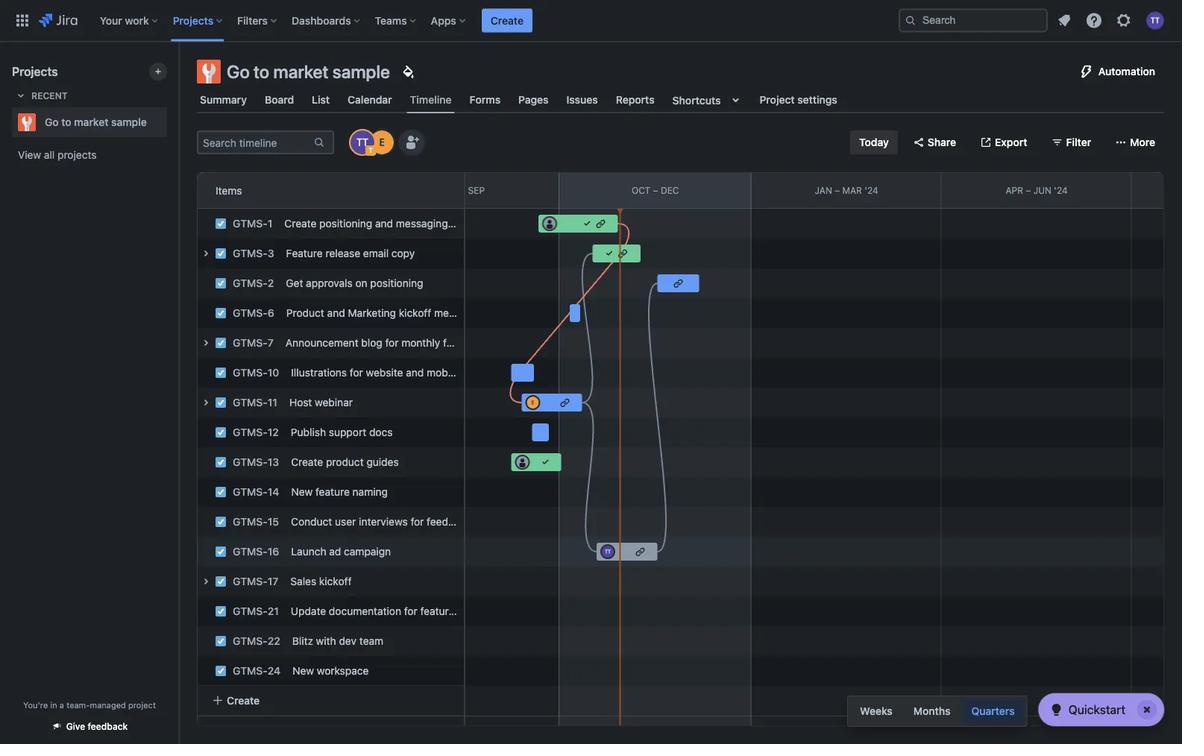 Task type: vqa. For each thing, say whether or not it's contained in the screenshot.


Task type: describe. For each thing, give the bounding box(es) containing it.
dec
[[661, 185, 679, 196]]

app
[[462, 367, 480, 379]]

timeline grid
[[177, 172, 1183, 726]]

gtms-16 link
[[233, 546, 279, 558]]

show child issues image for gtms-11
[[197, 394, 215, 412]]

gtms- for 22
[[233, 635, 268, 648]]

conduct
[[291, 516, 332, 528]]

publish
[[291, 426, 326, 439]]

for right documentation
[[404, 606, 418, 618]]

gtms-3
[[233, 247, 274, 260]]

filters
[[237, 14, 268, 26]]

go to market sample inside go to market sample link
[[45, 116, 147, 128]]

eloisefrancis23 image
[[370, 131, 394, 154]]

shortcuts
[[673, 94, 721, 106]]

update
[[457, 606, 491, 618]]

jul – sep
[[442, 185, 485, 196]]

feature down the meeting
[[443, 337, 477, 349]]

product
[[286, 307, 325, 319]]

– for sep
[[461, 185, 466, 196]]

– for jun
[[1026, 185, 1032, 196]]

gtms- for 2
[[233, 277, 268, 290]]

jun
[[1034, 185, 1052, 196]]

add to starred image
[[163, 113, 181, 131]]

summary
[[200, 94, 247, 106]]

host
[[290, 397, 312, 409]]

project settings
[[760, 94, 838, 106]]

blitz
[[292, 635, 313, 648]]

task image for gtms-11
[[215, 397, 227, 409]]

row containing gtms-13
[[190, 444, 464, 478]]

update documentation for feature update
[[291, 606, 491, 618]]

items row group
[[197, 172, 464, 209]]

meeting
[[434, 307, 473, 319]]

Search field
[[899, 9, 1048, 32]]

months
[[914, 706, 951, 718]]

cell for row containing gtms-17
[[197, 567, 464, 597]]

user
[[335, 516, 356, 528]]

create positioning and messaging for new feature
[[285, 218, 524, 230]]

today button
[[851, 131, 898, 154]]

your profile and settings image
[[1147, 12, 1165, 29]]

project
[[128, 701, 156, 710]]

show child issues image for gtms-7
[[197, 334, 215, 352]]

create product guides
[[291, 456, 399, 469]]

gtms-1
[[233, 218, 273, 230]]

notifications image
[[1056, 12, 1074, 29]]

gtms-21
[[233, 606, 279, 618]]

gtms-7 link
[[233, 337, 274, 349]]

task image for gtms-24
[[215, 666, 227, 678]]

blog
[[361, 337, 383, 349]]

filter
[[1067, 136, 1092, 148]]

show child issues image for gtms-17
[[197, 573, 215, 591]]

1 horizontal spatial and
[[375, 218, 393, 230]]

gtms- for 10
[[233, 367, 268, 379]]

– for dec
[[653, 185, 659, 196]]

items
[[216, 184, 242, 197]]

interviews
[[359, 516, 408, 528]]

workspace
[[317, 665, 369, 678]]

task image for gtms-7
[[215, 337, 227, 349]]

sep
[[468, 185, 485, 196]]

row containing gtms-7
[[190, 325, 519, 358]]

apps button
[[427, 9, 471, 32]]

row containing gtms-24
[[190, 653, 464, 686]]

row containing gtms-14
[[190, 474, 464, 507]]

collapse recent projects image
[[12, 87, 30, 104]]

add people image
[[403, 134, 421, 151]]

gtms-24
[[233, 665, 281, 678]]

shortcuts button
[[670, 87, 748, 113]]

host webinar
[[290, 397, 353, 409]]

13
[[268, 456, 279, 469]]

jan – mar '24
[[815, 185, 879, 196]]

row containing gtms-22
[[190, 623, 464, 657]]

1 horizontal spatial go to market sample
[[227, 61, 390, 82]]

for left new
[[451, 218, 464, 230]]

task image for gtms-21
[[215, 606, 227, 618]]

give feedback
[[66, 722, 128, 732]]

task image for gtms-17
[[215, 576, 227, 588]]

more button
[[1107, 131, 1165, 154]]

0 vertical spatial sample
[[333, 61, 390, 82]]

gtms-13
[[233, 456, 279, 469]]

campaign
[[344, 546, 391, 558]]

automation image
[[1078, 63, 1096, 81]]

'24 for apr – jun '24
[[1055, 185, 1068, 196]]

feedback inside give feedback button
[[88, 722, 128, 732]]

row containing gtms-15
[[190, 504, 472, 537]]

list link
[[309, 87, 333, 113]]

launch ad campaign
[[291, 546, 391, 558]]

copy
[[392, 247, 415, 260]]

announcement blog for monthly feature updates
[[286, 337, 519, 349]]

task image for gtms-15
[[215, 516, 227, 528]]

0 horizontal spatial sample
[[111, 116, 147, 128]]

task image for gtms-3
[[215, 248, 227, 260]]

gtms-6 link
[[233, 307, 274, 319]]

create button inside primary element
[[482, 9, 533, 32]]

gtms-13 link
[[233, 456, 279, 469]]

gtms-22
[[233, 635, 280, 648]]

gtms-2 link
[[233, 277, 274, 290]]

new for new workspace
[[293, 665, 314, 678]]

website
[[366, 367, 403, 379]]

cell for row containing gtms-3
[[197, 239, 464, 269]]

documentation
[[329, 606, 401, 618]]

'24 for jan – mar '24
[[865, 185, 879, 196]]

gtms- for 16
[[233, 546, 268, 558]]

projects inside 'popup button'
[[173, 14, 214, 26]]

– for mar
[[835, 185, 840, 196]]

gtms-7
[[233, 337, 274, 349]]

row containing gtms-11
[[190, 384, 464, 418]]

0 horizontal spatial and
[[327, 307, 345, 319]]

banner containing your work
[[0, 0, 1183, 42]]

announcement
[[286, 337, 359, 349]]

all
[[44, 149, 55, 161]]

view all projects link
[[12, 142, 167, 169]]

launch
[[291, 546, 327, 558]]

export button
[[972, 131, 1037, 154]]

check image
[[1048, 701, 1066, 719]]

primary element
[[9, 0, 899, 41]]

task image for gtms-6
[[215, 307, 227, 319]]

task image for gtms-13
[[215, 457, 227, 469]]

task image for gtms-16
[[215, 546, 227, 558]]

task image for gtms-14
[[215, 487, 227, 498]]

board
[[265, 94, 294, 106]]

email
[[363, 247, 389, 260]]

issues link
[[564, 87, 601, 113]]

gtms- for 11
[[233, 397, 268, 409]]

feature right new
[[490, 218, 524, 230]]

2 column header from the left
[[1132, 173, 1183, 208]]

2 horizontal spatial and
[[406, 367, 424, 379]]

0 vertical spatial to
[[254, 61, 270, 82]]

conduct user interviews for feedback
[[291, 516, 472, 528]]

more
[[1131, 136, 1156, 148]]

filter button
[[1043, 131, 1101, 154]]

release
[[326, 247, 361, 260]]

a
[[60, 701, 64, 710]]

row containing gtms-2
[[190, 265, 464, 298]]

1 vertical spatial positioning
[[370, 277, 423, 290]]

automation
[[1099, 65, 1156, 78]]

gtms-16
[[233, 546, 279, 558]]

gtms- for 17
[[233, 576, 268, 588]]

0 horizontal spatial projects
[[12, 65, 58, 79]]

14
[[268, 486, 279, 498]]

gtms-21 link
[[233, 606, 279, 618]]

on
[[356, 277, 368, 290]]

tab list containing timeline
[[188, 87, 1174, 113]]

7
[[268, 337, 274, 349]]

oct
[[632, 185, 651, 196]]

row containing gtms-10
[[190, 354, 480, 388]]

apr
[[1006, 185, 1024, 196]]

search image
[[905, 15, 917, 26]]



Task type: locate. For each thing, give the bounding box(es) containing it.
22
[[268, 635, 280, 648]]

row down new feature naming on the bottom of the page
[[190, 504, 472, 537]]

gtms- down gtms-1
[[233, 247, 268, 260]]

positioning down copy at the left top of page
[[370, 277, 423, 290]]

quarters
[[972, 706, 1015, 718]]

cell containing gtms-3
[[197, 239, 464, 269]]

cell containing gtms-7
[[197, 328, 519, 358]]

quarters button
[[963, 700, 1024, 724]]

cell containing gtms-11
[[197, 388, 464, 418]]

gtms-17 link
[[233, 576, 279, 588]]

– right apr
[[1026, 185, 1032, 196]]

gtms- up gtms-17 link
[[233, 546, 268, 558]]

appswitcher icon image
[[13, 12, 31, 29]]

1 vertical spatial create button
[[203, 688, 459, 714]]

get
[[286, 277, 303, 290]]

14 gtms- from the top
[[233, 606, 268, 618]]

0 vertical spatial show child issues image
[[197, 245, 215, 263]]

create down gtms-24 link
[[227, 695, 260, 707]]

cell down marketing at the top of page
[[197, 328, 519, 358]]

1 show child issues image from the top
[[197, 394, 215, 412]]

7 task image from the top
[[215, 487, 227, 498]]

share
[[928, 136, 957, 148]]

6 task image from the top
[[215, 606, 227, 618]]

task image for gtms-1
[[215, 218, 227, 230]]

go to market sample up view all projects link
[[45, 116, 147, 128]]

0 horizontal spatial column header
[[177, 173, 367, 208]]

get approvals on positioning
[[286, 277, 423, 290]]

gtms-14
[[233, 486, 279, 498]]

3
[[268, 247, 274, 260]]

view all projects
[[18, 149, 97, 161]]

sample left add to starred image
[[111, 116, 147, 128]]

and up email
[[375, 218, 393, 230]]

16 gtms- from the top
[[233, 665, 268, 678]]

row down host webinar
[[190, 414, 464, 448]]

1 horizontal spatial create button
[[482, 9, 533, 32]]

banner
[[0, 0, 1183, 42]]

positioning up release
[[319, 218, 373, 230]]

task image
[[215, 218, 227, 230], [215, 248, 227, 260], [215, 307, 227, 319], [215, 337, 227, 349], [215, 367, 227, 379], [215, 397, 227, 409], [215, 487, 227, 498], [215, 576, 227, 588], [215, 636, 227, 648], [215, 666, 227, 678]]

10 gtms- from the top
[[233, 486, 268, 498]]

task image
[[215, 278, 227, 290], [215, 427, 227, 439], [215, 457, 227, 469], [215, 516, 227, 528], [215, 546, 227, 558], [215, 606, 227, 618]]

automation button
[[1069, 60, 1165, 84]]

row down with
[[190, 653, 464, 686]]

row containing gtms-12
[[190, 414, 464, 448]]

go to market sample up list
[[227, 61, 390, 82]]

column header
[[177, 173, 367, 208], [1132, 173, 1183, 208]]

dev
[[339, 635, 357, 648]]

1 horizontal spatial projects
[[173, 14, 214, 26]]

task image for gtms-10
[[215, 367, 227, 379]]

3 cell from the top
[[197, 388, 464, 418]]

show child issues image left gtms-17 link
[[197, 573, 215, 591]]

row containing gtms-16
[[190, 534, 464, 567]]

ad
[[329, 546, 341, 558]]

0 horizontal spatial to
[[61, 116, 71, 128]]

7 gtms- from the top
[[233, 397, 268, 409]]

new
[[467, 218, 487, 230]]

apr – jun '24
[[1006, 185, 1068, 196]]

17
[[268, 576, 279, 588]]

row containing gtms-17
[[190, 563, 464, 597]]

help image
[[1086, 12, 1104, 29]]

create project image
[[152, 66, 164, 78]]

go up summary
[[227, 61, 250, 82]]

task image left gtms-24
[[215, 666, 227, 678]]

gtms- for 13
[[233, 456, 268, 469]]

create up feature
[[285, 218, 317, 230]]

0 vertical spatial go
[[227, 61, 250, 82]]

illustrations for website and mobile app
[[291, 367, 480, 379]]

kickoff inside cell
[[319, 576, 352, 588]]

1 vertical spatial kickoff
[[319, 576, 352, 588]]

dashboards button
[[287, 9, 366, 32]]

1 task image from the top
[[215, 218, 227, 230]]

1 vertical spatial to
[[61, 116, 71, 128]]

24
[[268, 665, 281, 678]]

task image left gtms-13
[[215, 457, 227, 469]]

gtms- down the gtms-7 link
[[233, 367, 268, 379]]

task image left gtms-11
[[215, 397, 227, 409]]

and left mobile
[[406, 367, 424, 379]]

feedback down managed
[[88, 722, 128, 732]]

1 column header from the left
[[177, 173, 367, 208]]

gtms- for 15
[[233, 516, 268, 528]]

to up board
[[254, 61, 270, 82]]

create button down new workspace
[[203, 688, 459, 714]]

gtms- for 6
[[233, 307, 268, 319]]

for right interviews
[[411, 516, 424, 528]]

1 '24 from the left
[[865, 185, 879, 196]]

and down approvals
[[327, 307, 345, 319]]

11
[[268, 397, 278, 409]]

1 vertical spatial and
[[327, 307, 345, 319]]

new for new feature naming
[[291, 486, 313, 498]]

row containing gtms-21
[[190, 593, 491, 627]]

view
[[18, 149, 41, 161]]

gtms- for 14
[[233, 486, 268, 498]]

create button right apps dropdown button
[[482, 9, 533, 32]]

dismiss quickstart image
[[1136, 698, 1160, 722]]

2 task image from the top
[[215, 427, 227, 439]]

0 vertical spatial go to market sample
[[227, 61, 390, 82]]

0 horizontal spatial kickoff
[[319, 576, 352, 588]]

new right 14
[[291, 486, 313, 498]]

sample up calendar
[[333, 61, 390, 82]]

column header up 1
[[177, 173, 367, 208]]

1 task image from the top
[[215, 278, 227, 290]]

new workspace
[[293, 665, 369, 678]]

reports
[[616, 94, 655, 106]]

task image left gtms-16 'link'
[[215, 546, 227, 558]]

gtms- down gtms-6 link
[[233, 337, 268, 349]]

gtms- for 24
[[233, 665, 268, 678]]

gtms- down the gtms-21
[[233, 635, 268, 648]]

create inside primary element
[[491, 14, 524, 26]]

row up approvals
[[190, 235, 464, 269]]

– right jan
[[835, 185, 840, 196]]

new right 24
[[293, 665, 314, 678]]

teams button
[[371, 9, 422, 32]]

gtms- up gtms-16
[[233, 516, 268, 528]]

1 gtms- from the top
[[233, 218, 268, 230]]

15 gtms- from the top
[[233, 635, 268, 648]]

0 horizontal spatial go
[[45, 116, 59, 128]]

show child issues image
[[197, 394, 215, 412], [197, 573, 215, 591]]

sales
[[291, 576, 317, 588]]

today
[[860, 136, 889, 148]]

2 – from the left
[[653, 185, 659, 196]]

'24 right jun
[[1055, 185, 1068, 196]]

1 horizontal spatial market
[[273, 61, 329, 82]]

show child issues image for gtms-3
[[197, 245, 215, 263]]

row down announcement
[[190, 354, 480, 388]]

task image left gtms-6 link
[[215, 307, 227, 319]]

cell down ad
[[197, 567, 464, 597]]

go down the 'recent'
[[45, 116, 59, 128]]

–
[[461, 185, 466, 196], [653, 185, 659, 196], [835, 185, 840, 196], [1026, 185, 1032, 196]]

create right apps dropdown button
[[491, 14, 524, 26]]

6 gtms- from the top
[[233, 367, 268, 379]]

0 vertical spatial and
[[375, 218, 393, 230]]

feedback inside row
[[427, 516, 472, 528]]

4 gtms- from the top
[[233, 307, 268, 319]]

gtms- for 7
[[233, 337, 268, 349]]

cell up approvals
[[197, 239, 464, 269]]

cell for row containing gtms-11
[[197, 388, 464, 418]]

2 '24 from the left
[[1055, 185, 1068, 196]]

1 vertical spatial show child issues image
[[197, 334, 215, 352]]

row up new workspace
[[190, 623, 464, 657]]

2 show child issues image from the top
[[197, 334, 215, 352]]

0 horizontal spatial '24
[[865, 185, 879, 196]]

1 horizontal spatial go
[[227, 61, 250, 82]]

projects up sidebar navigation icon
[[173, 14, 214, 26]]

row down product
[[190, 474, 464, 507]]

4 task image from the top
[[215, 337, 227, 349]]

team-
[[67, 701, 90, 710]]

0 vertical spatial positioning
[[319, 218, 373, 230]]

'24 right mar
[[865, 185, 879, 196]]

illustrations
[[291, 367, 347, 379]]

market up list
[[273, 61, 329, 82]]

gtms- for 1
[[233, 218, 268, 230]]

13 gtms- from the top
[[233, 576, 268, 588]]

feedback right interviews
[[427, 516, 472, 528]]

task image left gtms-17 link
[[215, 576, 227, 588]]

3 task image from the top
[[215, 457, 227, 469]]

0 vertical spatial kickoff
[[399, 307, 431, 319]]

feature down product
[[316, 486, 350, 498]]

8 gtms- from the top
[[233, 426, 268, 439]]

task image left gtms-15 link
[[215, 516, 227, 528]]

create inside row
[[291, 456, 323, 469]]

1 horizontal spatial feedback
[[427, 516, 472, 528]]

row down publish support docs
[[190, 444, 464, 478]]

4 cell from the top
[[197, 567, 464, 597]]

5 task image from the top
[[215, 546, 227, 558]]

4 – from the left
[[1026, 185, 1032, 196]]

2 show child issues image from the top
[[197, 573, 215, 591]]

show child issues image left gtms-11
[[197, 394, 215, 412]]

gtms- for 3
[[233, 247, 268, 260]]

row down illustrations
[[190, 384, 464, 418]]

market up view all projects link
[[74, 116, 109, 128]]

Search timeline text field
[[198, 132, 312, 153]]

gtms- up the gtms-7 link
[[233, 307, 268, 319]]

project settings link
[[757, 87, 841, 113]]

row down ad
[[190, 563, 464, 597]]

0 horizontal spatial feedback
[[88, 722, 128, 732]]

gtms-14 link
[[233, 486, 279, 498]]

product and marketing kickoff meeting
[[286, 307, 473, 319]]

row down new workspace
[[197, 686, 464, 716]]

messaging
[[396, 218, 448, 230]]

0 horizontal spatial market
[[74, 116, 109, 128]]

row
[[190, 235, 464, 269], [190, 265, 464, 298], [190, 295, 473, 328], [190, 325, 519, 358], [190, 354, 480, 388], [190, 384, 464, 418], [190, 414, 464, 448], [190, 444, 464, 478], [190, 474, 464, 507], [190, 504, 472, 537], [190, 534, 464, 567], [190, 563, 464, 597], [190, 593, 491, 627], [190, 623, 464, 657], [190, 653, 464, 686], [197, 686, 464, 716]]

– left dec
[[653, 185, 659, 196]]

task image left gtms-1 link at the top of page
[[215, 218, 227, 230]]

guides
[[367, 456, 399, 469]]

task image left the gtms-22 link
[[215, 636, 227, 648]]

1 horizontal spatial to
[[254, 61, 270, 82]]

6 task image from the top
[[215, 397, 227, 409]]

gtms- for 12
[[233, 426, 268, 439]]

cell for row containing gtms-7
[[197, 328, 519, 358]]

0 horizontal spatial go to market sample
[[45, 116, 147, 128]]

gtms- up the gtms-21
[[233, 576, 268, 588]]

8 task image from the top
[[215, 576, 227, 588]]

row down approvals
[[190, 295, 473, 328]]

new
[[291, 486, 313, 498], [293, 665, 314, 678]]

– right jul
[[461, 185, 466, 196]]

10 task image from the top
[[215, 666, 227, 678]]

16
[[268, 546, 279, 558]]

recent
[[31, 90, 68, 101]]

2 task image from the top
[[215, 248, 227, 260]]

12
[[268, 426, 279, 439]]

0 horizontal spatial create button
[[203, 688, 459, 714]]

1 vertical spatial go to market sample
[[45, 116, 147, 128]]

gtms- down gtms-22
[[233, 665, 268, 678]]

1 horizontal spatial sample
[[333, 61, 390, 82]]

forms
[[470, 94, 501, 106]]

2 vertical spatial and
[[406, 367, 424, 379]]

5 gtms- from the top
[[233, 337, 268, 349]]

0 vertical spatial feedback
[[427, 516, 472, 528]]

and
[[375, 218, 393, 230], [327, 307, 345, 319], [406, 367, 424, 379]]

gtms-2
[[233, 277, 274, 290]]

1 vertical spatial projects
[[12, 65, 58, 79]]

1 vertical spatial show child issues image
[[197, 573, 215, 591]]

row down release
[[190, 265, 464, 298]]

task image left gtms-2 link
[[215, 278, 227, 290]]

1 – from the left
[[461, 185, 466, 196]]

support
[[329, 426, 367, 439]]

sidebar navigation image
[[163, 60, 196, 90]]

0 vertical spatial projects
[[173, 14, 214, 26]]

task image for gtms-22
[[215, 636, 227, 648]]

task image for gtms-2
[[215, 278, 227, 290]]

1 vertical spatial feedback
[[88, 722, 128, 732]]

positioning
[[319, 218, 373, 230], [370, 277, 423, 290]]

row down marketing at the top of page
[[190, 325, 519, 358]]

feature left update
[[420, 606, 455, 618]]

filters button
[[233, 9, 283, 32]]

show child issues image left gtms-7
[[197, 334, 215, 352]]

projects up collapse recent projects image
[[12, 65, 58, 79]]

2 cell from the top
[[197, 328, 519, 358]]

market
[[273, 61, 329, 82], [74, 116, 109, 128]]

1 vertical spatial market
[[74, 116, 109, 128]]

5 task image from the top
[[215, 367, 227, 379]]

gtms- up gtms-15
[[233, 486, 268, 498]]

go to market sample link
[[12, 107, 161, 137]]

sample
[[333, 61, 390, 82], [111, 116, 147, 128]]

kickoff down ad
[[319, 576, 352, 588]]

9 gtms- from the top
[[233, 456, 268, 469]]

cell
[[197, 239, 464, 269], [197, 328, 519, 358], [197, 388, 464, 418], [197, 567, 464, 597]]

1 horizontal spatial column header
[[1132, 173, 1183, 208]]

2 gtms- from the top
[[233, 247, 268, 260]]

1 horizontal spatial kickoff
[[399, 307, 431, 319]]

column header down more
[[1132, 173, 1183, 208]]

3 – from the left
[[835, 185, 840, 196]]

show child issues image left "gtms-3"
[[197, 245, 215, 263]]

with
[[316, 635, 336, 648]]

gtms- up gtms-3 'link'
[[233, 218, 268, 230]]

task image left the gtms-21
[[215, 606, 227, 618]]

task image left "gtms-12" 'link'
[[215, 427, 227, 439]]

1 vertical spatial new
[[293, 665, 314, 678]]

12 gtms- from the top
[[233, 546, 268, 558]]

calendar link
[[345, 87, 395, 113]]

0 vertical spatial market
[[273, 61, 329, 82]]

project
[[760, 94, 795, 106]]

your work
[[100, 14, 149, 26]]

show child issues image
[[197, 245, 215, 263], [197, 334, 215, 352]]

cell up publish support docs
[[197, 388, 464, 418]]

gtms-10 link
[[233, 367, 279, 379]]

team
[[360, 635, 384, 648]]

marketing
[[348, 307, 396, 319]]

months button
[[905, 700, 960, 724]]

feature release email copy
[[286, 247, 415, 260]]

to down the 'recent'
[[61, 116, 71, 128]]

gtms- down gtms-17
[[233, 606, 268, 618]]

row group
[[190, 209, 524, 716]]

task image left gtms-10 link
[[215, 367, 227, 379]]

settings image
[[1116, 12, 1133, 29]]

for right 'blog'
[[385, 337, 399, 349]]

3 task image from the top
[[215, 307, 227, 319]]

3 gtms- from the top
[[233, 277, 268, 290]]

row containing gtms-6
[[190, 295, 473, 328]]

updates
[[480, 337, 519, 349]]

kickoff up monthly
[[399, 307, 431, 319]]

row down conduct on the left
[[190, 534, 464, 567]]

weeks button
[[851, 700, 902, 724]]

0 vertical spatial create button
[[482, 9, 533, 32]]

terry turtle image
[[351, 131, 375, 154]]

task image for gtms-12
[[215, 427, 227, 439]]

1 vertical spatial go
[[45, 116, 59, 128]]

gtms- down "gtms-12" 'link'
[[233, 456, 268, 469]]

gtms-12 link
[[233, 426, 279, 439]]

1 horizontal spatial '24
[[1055, 185, 1068, 196]]

work
[[125, 14, 149, 26]]

4 task image from the top
[[215, 516, 227, 528]]

mar
[[843, 185, 863, 196]]

apps
[[431, 14, 457, 26]]

jira image
[[39, 12, 77, 29], [39, 12, 77, 29]]

gtms- down gtms-11 link
[[233, 426, 268, 439]]

gtms-11
[[233, 397, 278, 409]]

new feature naming
[[291, 486, 388, 498]]

1 cell from the top
[[197, 239, 464, 269]]

you're
[[23, 701, 48, 710]]

0 vertical spatial new
[[291, 486, 313, 498]]

in
[[50, 701, 57, 710]]

row group containing gtms-1
[[190, 209, 524, 716]]

row up the blitz with dev team
[[190, 593, 491, 627]]

gtms- for 21
[[233, 606, 268, 618]]

task image left "gtms-3"
[[215, 248, 227, 260]]

tab list
[[188, 87, 1174, 113]]

board link
[[262, 87, 297, 113]]

2
[[268, 277, 274, 290]]

15
[[268, 516, 279, 528]]

summary link
[[197, 87, 250, 113]]

row containing gtms-3
[[190, 235, 464, 269]]

pages link
[[516, 87, 552, 113]]

0 vertical spatial show child issues image
[[197, 394, 215, 412]]

1 show child issues image from the top
[[197, 245, 215, 263]]

11 gtms- from the top
[[233, 516, 268, 528]]

set background color image
[[399, 63, 417, 81]]

gtms- up gtms-12
[[233, 397, 268, 409]]

create down publish
[[291, 456, 323, 469]]

give
[[66, 722, 85, 732]]

reports link
[[613, 87, 658, 113]]

9 task image from the top
[[215, 636, 227, 648]]

mobile
[[427, 367, 459, 379]]

task image left gtms-7
[[215, 337, 227, 349]]

task image left gtms-14 link
[[215, 487, 227, 498]]

pages
[[519, 94, 549, 106]]

for left website
[[350, 367, 363, 379]]

1 vertical spatial sample
[[111, 116, 147, 128]]

export
[[995, 136, 1028, 148]]

cell containing gtms-17
[[197, 567, 464, 597]]



